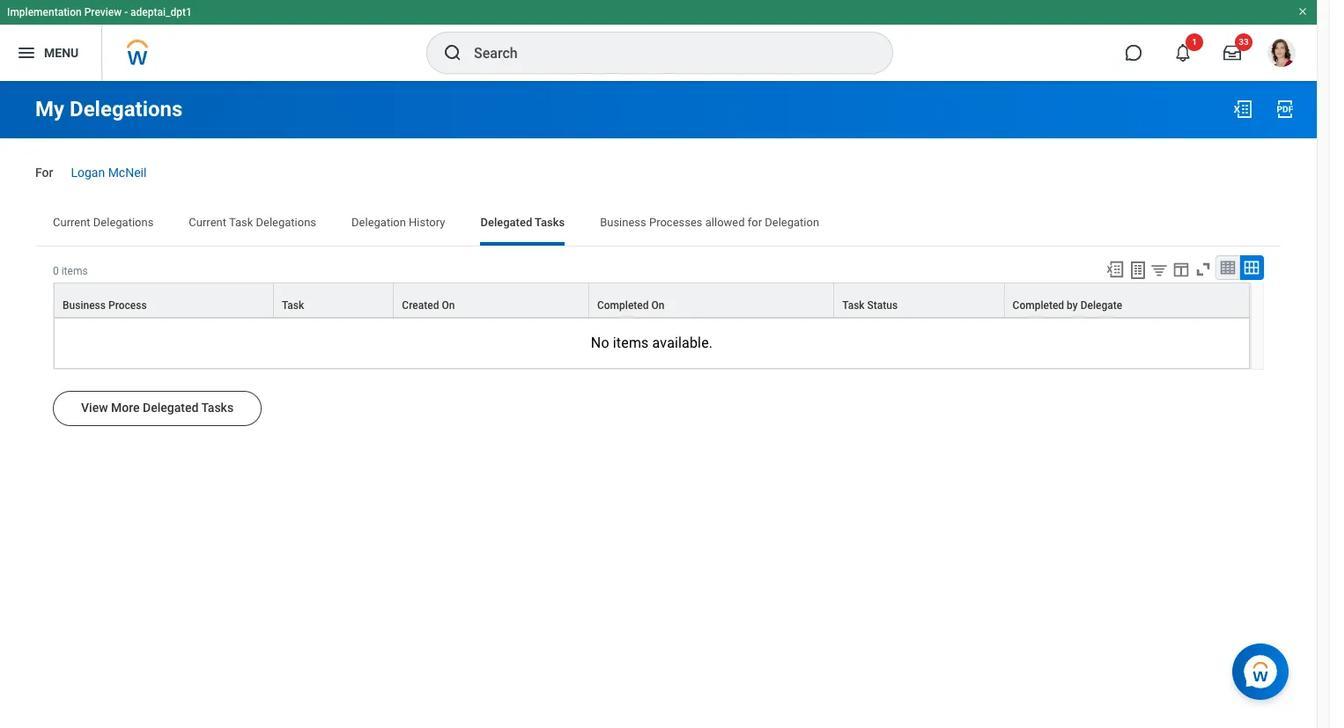 Task type: locate. For each thing, give the bounding box(es) containing it.
0 vertical spatial business
[[600, 216, 647, 229]]

row containing business process
[[54, 283, 1250, 319]]

delegation right for
[[765, 216, 820, 229]]

expand table image
[[1243, 259, 1261, 276]]

2 on from the left
[[652, 299, 665, 312]]

2 completed from the left
[[1013, 299, 1065, 312]]

completed on button
[[589, 284, 834, 317]]

view more delegated tasks button
[[53, 391, 262, 426]]

tab list containing current delegations
[[35, 203, 1282, 246]]

current for current delegations
[[53, 216, 90, 229]]

menu banner
[[0, 0, 1317, 81]]

0 horizontal spatial delegation
[[352, 216, 406, 229]]

export to excel image inside toolbar
[[1106, 260, 1125, 279]]

logan mcneil
[[71, 166, 147, 180]]

by
[[1067, 299, 1078, 312]]

0 horizontal spatial delegated
[[143, 401, 199, 415]]

view
[[81, 401, 108, 415]]

table image
[[1220, 259, 1237, 276]]

1 vertical spatial items
[[613, 335, 649, 351]]

1 horizontal spatial delegated
[[481, 216, 532, 229]]

business down '0 items'
[[63, 299, 106, 312]]

on right created
[[442, 299, 455, 312]]

1 horizontal spatial items
[[613, 335, 649, 351]]

tasks
[[535, 216, 565, 229], [201, 401, 234, 415]]

delegated right more
[[143, 401, 199, 415]]

0 horizontal spatial business
[[63, 299, 106, 312]]

delegations for my delegations
[[70, 97, 183, 122]]

completed left by
[[1013, 299, 1065, 312]]

logan mcneil link
[[71, 162, 147, 180]]

for
[[748, 216, 762, 229]]

0 vertical spatial items
[[61, 265, 88, 277]]

menu
[[44, 45, 79, 60]]

1 on from the left
[[442, 299, 455, 312]]

search image
[[442, 42, 463, 63]]

tab list
[[35, 203, 1282, 246]]

export to excel image left view printable version (pdf) icon
[[1233, 99, 1254, 120]]

delegations
[[70, 97, 183, 122], [93, 216, 154, 229], [256, 216, 316, 229]]

1 vertical spatial tasks
[[201, 401, 234, 415]]

0 vertical spatial delegated
[[481, 216, 532, 229]]

completed
[[597, 299, 649, 312], [1013, 299, 1065, 312]]

items for 0
[[61, 265, 88, 277]]

export to excel image
[[1233, 99, 1254, 120], [1106, 260, 1125, 279]]

1 completed from the left
[[597, 299, 649, 312]]

1 vertical spatial delegated
[[143, 401, 199, 415]]

my delegations
[[35, 97, 183, 122]]

0 horizontal spatial tasks
[[201, 401, 234, 415]]

for
[[35, 166, 53, 180]]

business processes allowed for delegation
[[600, 216, 820, 229]]

history
[[409, 216, 445, 229]]

logan
[[71, 166, 105, 180]]

toolbar
[[1098, 255, 1264, 283]]

created on button
[[394, 284, 589, 317]]

2 horizontal spatial task
[[843, 299, 865, 312]]

1 horizontal spatial completed
[[1013, 299, 1065, 312]]

delegation history
[[352, 216, 445, 229]]

items
[[61, 265, 88, 277], [613, 335, 649, 351]]

on up 'no items available.'
[[652, 299, 665, 312]]

0 horizontal spatial items
[[61, 265, 88, 277]]

task for task
[[282, 299, 304, 312]]

created on
[[402, 299, 455, 312]]

completed for completed by delegate
[[1013, 299, 1065, 312]]

business left processes
[[600, 216, 647, 229]]

on for created on
[[442, 299, 455, 312]]

task button
[[274, 284, 393, 317]]

0
[[53, 265, 59, 277]]

1 horizontal spatial business
[[600, 216, 647, 229]]

2 current from the left
[[189, 216, 226, 229]]

0 vertical spatial export to excel image
[[1233, 99, 1254, 120]]

business for business processes allowed for delegation
[[600, 216, 647, 229]]

my delegations main content
[[0, 81, 1317, 490]]

33 button
[[1213, 33, 1253, 72]]

completed by delegate button
[[1005, 284, 1249, 317]]

delegation left history at the left top
[[352, 216, 406, 229]]

0 horizontal spatial task
[[229, 216, 253, 229]]

on
[[442, 299, 455, 312], [652, 299, 665, 312]]

items right no
[[613, 335, 649, 351]]

0 horizontal spatial current
[[53, 216, 90, 229]]

notifications large image
[[1175, 44, 1192, 62]]

current
[[53, 216, 90, 229], [189, 216, 226, 229]]

task status button
[[835, 284, 1004, 317]]

-
[[124, 6, 128, 19]]

task
[[229, 216, 253, 229], [282, 299, 304, 312], [843, 299, 865, 312]]

delegation
[[352, 216, 406, 229], [765, 216, 820, 229]]

0 horizontal spatial export to excel image
[[1106, 260, 1125, 279]]

process
[[108, 299, 147, 312]]

1 horizontal spatial current
[[189, 216, 226, 229]]

export to excel image for items
[[1106, 260, 1125, 279]]

task inside popup button
[[282, 299, 304, 312]]

items right 0
[[61, 265, 88, 277]]

0 horizontal spatial on
[[442, 299, 455, 312]]

0 horizontal spatial completed
[[597, 299, 649, 312]]

1 current from the left
[[53, 216, 90, 229]]

close environment banner image
[[1298, 6, 1309, 17]]

task inside 'popup button'
[[843, 299, 865, 312]]

delegated
[[481, 216, 532, 229], [143, 401, 199, 415]]

business inside popup button
[[63, 299, 106, 312]]

delegated inside tab list
[[481, 216, 532, 229]]

processes
[[649, 216, 703, 229]]

business inside tab list
[[600, 216, 647, 229]]

available.
[[653, 335, 713, 351]]

1 horizontal spatial task
[[282, 299, 304, 312]]

tasks inside "button"
[[201, 401, 234, 415]]

more
[[111, 401, 140, 415]]

delegate
[[1081, 299, 1123, 312]]

export to excel image left export to worksheets image
[[1106, 260, 1125, 279]]

1 horizontal spatial tasks
[[535, 216, 565, 229]]

click to view/edit grid preferences image
[[1172, 260, 1191, 279]]

view more delegated tasks
[[81, 401, 234, 415]]

1 vertical spatial export to excel image
[[1106, 260, 1125, 279]]

row
[[54, 283, 1250, 319]]

1 horizontal spatial delegation
[[765, 216, 820, 229]]

toolbar inside my delegations main content
[[1098, 255, 1264, 283]]

delegated right history at the left top
[[481, 216, 532, 229]]

0 vertical spatial tasks
[[535, 216, 565, 229]]

delegated tasks
[[481, 216, 565, 229]]

1 vertical spatial business
[[63, 299, 106, 312]]

1 horizontal spatial export to excel image
[[1233, 99, 1254, 120]]

view printable version (pdf) image
[[1275, 99, 1296, 120]]

row inside my delegations main content
[[54, 283, 1250, 319]]

completed up no
[[597, 299, 649, 312]]

1 horizontal spatial on
[[652, 299, 665, 312]]

delegations for current delegations
[[93, 216, 154, 229]]

justify image
[[16, 42, 37, 63]]

business
[[600, 216, 647, 229], [63, 299, 106, 312]]



Task type: vqa. For each thing, say whether or not it's contained in the screenshot.
For: R-00044 HR Manager-EMEA in the top of the page
no



Task type: describe. For each thing, give the bounding box(es) containing it.
status
[[868, 299, 898, 312]]

inbox large image
[[1224, 44, 1242, 62]]

allowed
[[706, 216, 745, 229]]

current task delegations
[[189, 216, 316, 229]]

1
[[1192, 37, 1197, 47]]

no items available.
[[591, 335, 713, 351]]

on for completed on
[[652, 299, 665, 312]]

tasks inside tab list
[[535, 216, 565, 229]]

menu button
[[0, 25, 102, 81]]

implementation
[[7, 6, 82, 19]]

business process button
[[55, 284, 273, 317]]

profile logan mcneil image
[[1268, 39, 1296, 71]]

fullscreen image
[[1194, 260, 1213, 279]]

implementation preview -   adeptai_dpt1
[[7, 6, 192, 19]]

2 delegation from the left
[[765, 216, 820, 229]]

my
[[35, 97, 64, 122]]

Search Workday  search field
[[474, 33, 856, 72]]

business process
[[63, 299, 147, 312]]

33
[[1239, 37, 1249, 47]]

select to filter grid data image
[[1150, 261, 1169, 279]]

export to worksheets image
[[1128, 260, 1149, 281]]

items for no
[[613, 335, 649, 351]]

current delegations
[[53, 216, 154, 229]]

preview
[[84, 6, 122, 19]]

completed for completed on
[[597, 299, 649, 312]]

delegated inside "button"
[[143, 401, 199, 415]]

current for current task delegations
[[189, 216, 226, 229]]

task status
[[843, 299, 898, 312]]

tab list inside my delegations main content
[[35, 203, 1282, 246]]

adeptai_dpt1
[[130, 6, 192, 19]]

created
[[402, 299, 439, 312]]

completed on
[[597, 299, 665, 312]]

1 delegation from the left
[[352, 216, 406, 229]]

completed by delegate
[[1013, 299, 1123, 312]]

0 items
[[53, 265, 88, 277]]

1 button
[[1164, 33, 1204, 72]]

business for business process
[[63, 299, 106, 312]]

no
[[591, 335, 610, 351]]

export to excel image for delegations
[[1233, 99, 1254, 120]]

mcneil
[[108, 166, 147, 180]]

task for task status
[[843, 299, 865, 312]]



